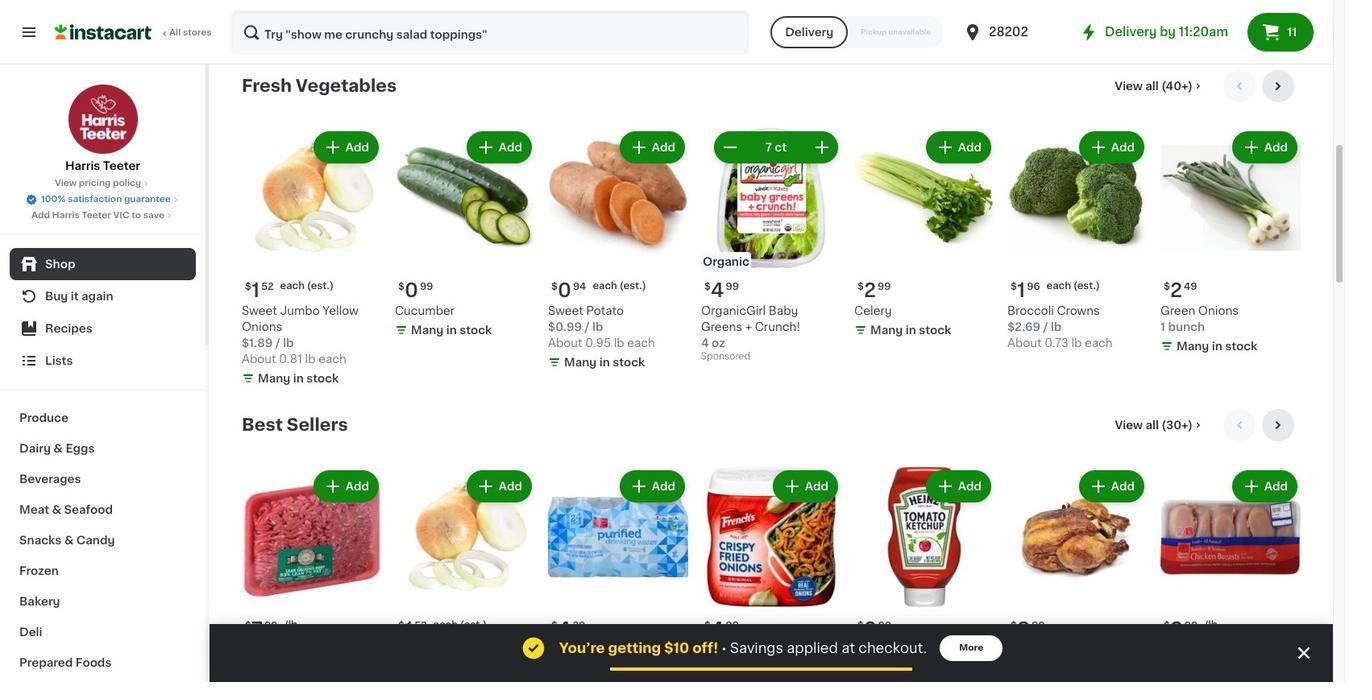 Task type: vqa. For each thing, say whether or not it's contained in the screenshot.
$ in $ 3 99
yes



Task type: describe. For each thing, give the bounding box(es) containing it.
each inside $ 1 96 each (est.)
[[1047, 281, 1072, 291]]

3 for $ 3 99
[[864, 621, 877, 639]]

broccoli
[[1008, 305, 1055, 317]]

$1.96 each (estimated) element
[[1008, 275, 1148, 303]]

pricing
[[79, 179, 111, 188]]

vegetables
[[296, 77, 397, 94]]

1 vertical spatial teeter
[[82, 211, 111, 220]]

$ 2 49
[[1164, 281, 1198, 300]]

cucumber
[[395, 305, 455, 317]]

$ 0 94 each (est.)
[[552, 281, 647, 300]]

add for cucumber
[[499, 142, 523, 153]]

+
[[746, 322, 752, 333]]

best
[[242, 417, 283, 434]]

all for /lb
[[1146, 420, 1159, 431]]

harris for harris teeter
[[65, 160, 100, 172]]

0 for $ 0 99
[[405, 281, 418, 300]]

• savings applied at checkout.
[[722, 642, 927, 656]]

2 many in stock button from the left
[[405, 0, 542, 35]]

sweet for 0
[[548, 305, 584, 317]]

11:20am
[[1179, 26, 1229, 38]]

add button for cucumber
[[468, 133, 531, 162]]

$ 7 99 /lb
[[245, 621, 298, 639]]

add button for sweet potato
[[622, 133, 684, 162]]

instacart logo image
[[55, 23, 152, 42]]

produce link
[[10, 403, 196, 434]]

about for sweet potato $0.99 / lb about 0.95 lb each
[[548, 338, 583, 349]]

ct for 18 ct
[[719, 14, 731, 26]]

99 inside $ 3 99 /lb
[[1185, 622, 1198, 631]]

delivery button
[[771, 16, 849, 48]]

onions inside french's® original crispy fried onions
[[773, 661, 814, 672]]

purified
[[634, 645, 678, 656]]

snacks & candy
[[19, 535, 115, 547]]

add for green onions
[[1265, 142, 1289, 153]]

shop link
[[10, 248, 196, 281]]

$ 1 96 each (est.)
[[1011, 281, 1101, 300]]

harris teeter logo image
[[67, 84, 138, 155]]

4 inside the organicgirl baby greens + crunch! 4 oz
[[702, 338, 709, 349]]

drinking
[[548, 661, 595, 672]]

by
[[1160, 26, 1176, 38]]

best sellers
[[242, 417, 348, 434]]

1 inside green onions 1 bunch
[[1161, 322, 1166, 333]]

1 horizontal spatial 7
[[766, 142, 772, 153]]

you're getting $10 off!
[[559, 643, 719, 656]]

buy it again link
[[10, 281, 196, 313]]

each inside sweet jumbo yellow onions $1.89 / lb about 0.81 lb each
[[319, 354, 346, 365]]

/ inside sweet jumbo yellow onions $1.89 / lb about 0.81 lb each
[[276, 338, 280, 349]]

dairy
[[19, 443, 51, 455]]

$ inside $ 8 99
[[1011, 622, 1018, 631]]

policy
[[113, 179, 141, 188]]

Search field
[[232, 11, 748, 53]]

lists link
[[10, 345, 196, 377]]

$ 4 99 for 4
[[705, 621, 739, 639]]

organicgirl
[[702, 305, 766, 317]]

(est.) for broccoli crowns
[[1074, 281, 1101, 291]]

0.95
[[586, 338, 611, 349]]

about for broccoli crowns $2.69 / lb about 0.73 lb each
[[1008, 338, 1042, 349]]

$ inside $ 2 49
[[1164, 282, 1171, 292]]

potato
[[587, 305, 624, 317]]

delivery by 11:20am link
[[1080, 23, 1229, 42]]

harris teeter
[[65, 160, 140, 172]]

each inside $ 0 94 each (est.)
[[593, 281, 618, 291]]

0 vertical spatial $1.52 each (estimated) element
[[242, 275, 382, 303]]

french's® original crispy fried onions
[[702, 645, 814, 672]]

baby
[[769, 305, 799, 317]]

99 inside $ 7 99 /lb
[[265, 622, 278, 631]]

$ 8 99
[[1011, 621, 1046, 639]]

3 many in stock button from the left
[[1002, 0, 1138, 35]]

12 for 12 each
[[853, 14, 865, 26]]

$ 0 99
[[398, 281, 433, 300]]

0 for $ 0 94 each (est.)
[[558, 281, 572, 300]]

& for snacks
[[64, 535, 74, 547]]

12 ct button
[[555, 0, 691, 28]]

each inside sweet potato $0.99 / lb about 0.95 lb each
[[628, 338, 655, 349]]

about inside sweet jumbo yellow onions $1.89 / lb about 0.81 lb each
[[242, 354, 276, 365]]

celery
[[855, 305, 892, 317]]

11 button
[[1248, 13, 1314, 52]]

$ inside $ 7 99 /lb
[[245, 622, 251, 631]]

tomato
[[890, 645, 932, 656]]

$3.99 per pound element
[[1161, 614, 1301, 643]]

frozen link
[[10, 556, 196, 587]]

/ for $0.99
[[585, 322, 590, 333]]

product group containing 8
[[1008, 468, 1148, 683]]

$ 2 99
[[858, 281, 891, 300]]

add button for /lb
[[315, 472, 377, 501]]

original
[[759, 645, 803, 656]]

view for 4
[[1116, 420, 1143, 431]]

1 inside $1.96 each (estimated) element
[[1018, 281, 1026, 300]]

0 vertical spatial sponsored badge image
[[704, 29, 752, 39]]

lb up 0.95
[[593, 322, 604, 333]]

0 horizontal spatial 52
[[261, 282, 274, 292]]

0.73
[[1045, 338, 1069, 349]]

$ 1 52 each (est.) for the right $1.52 each (estimated) 'element'
[[398, 621, 487, 639]]

49
[[1185, 282, 1198, 292]]

each inside 'button'
[[867, 14, 896, 26]]

increment quantity of organicgirl baby greens + crunch! image
[[813, 138, 832, 157]]

meat & seafood
[[19, 505, 113, 516]]

(est.) for sweet potato
[[620, 281, 647, 291]]

all stores link
[[55, 10, 213, 55]]

guarantee
[[124, 195, 171, 204]]

$ inside $ 0 99
[[398, 282, 405, 292]]

100% satisfaction guarantee
[[41, 195, 171, 204]]

99 inside $ 3 99
[[879, 622, 892, 631]]

view all (40+) button
[[1109, 70, 1211, 102]]

each inside broccoli crowns $2.69 / lb about 0.73 lb each
[[1085, 338, 1113, 349]]

1 horizontal spatial $1.52 each (estimated) element
[[395, 614, 535, 643]]

deli link
[[10, 618, 196, 648]]

all for 2
[[1146, 81, 1159, 92]]

add for harris teeter™ purified drinking bottled water
[[652, 481, 676, 493]]

add button for celery
[[928, 133, 990, 162]]

candy
[[76, 535, 115, 547]]

buy
[[45, 291, 68, 302]]

8
[[1018, 621, 1031, 639]]

sweet potato $0.99 / lb about 0.95 lb each
[[548, 305, 655, 349]]

beverages link
[[10, 464, 196, 495]]

save
[[143, 211, 165, 220]]

100% satisfaction guarantee button
[[25, 190, 181, 206]]

$0.94 each (estimated) element
[[548, 275, 689, 303]]

1 vertical spatial 52
[[415, 622, 427, 631]]

crunch!
[[755, 322, 801, 333]]

view pricing policy link
[[55, 177, 151, 190]]

lb right 0.81
[[305, 354, 316, 365]]

bakery
[[19, 597, 60, 608]]

12 each
[[853, 14, 896, 26]]

add for 8
[[1112, 481, 1135, 493]]

$ inside $ 3 99 /lb
[[1164, 622, 1171, 631]]

you're
[[559, 643, 605, 656]]

water
[[643, 661, 677, 672]]

$ 1 52 each (est.) for the topmost $1.52 each (estimated) 'element'
[[245, 281, 334, 300]]

add button for french's® original crispy fried onions
[[775, 472, 837, 501]]

sweet jumbo yellow onions $1.89 / lb about 0.81 lb each
[[242, 305, 359, 365]]

$ 3 99 /lb
[[1164, 621, 1218, 639]]

decrement quantity of organicgirl baby greens + crunch! image
[[721, 138, 740, 157]]

lists
[[45, 356, 73, 367]]

96
[[1027, 282, 1041, 292]]

99 inside $ 8 99
[[1032, 622, 1046, 631]]

meat
[[19, 505, 49, 516]]

yellow
[[323, 305, 359, 317]]

& for meat
[[52, 505, 61, 516]]

$7.99 per pound element
[[242, 614, 382, 643]]

lb right the 0.73
[[1072, 338, 1082, 349]]

fresh vegetables
[[242, 77, 397, 94]]

buy it again
[[45, 291, 113, 302]]

$2.69
[[1008, 322, 1041, 333]]

1 vertical spatial sponsored badge image
[[702, 353, 750, 362]]

18 ct
[[704, 14, 731, 26]]

$ inside $ 2 99
[[858, 282, 864, 292]]

lb right 0.95
[[614, 338, 625, 349]]



Task type: locate. For each thing, give the bounding box(es) containing it.
more
[[960, 644, 984, 653]]

add for french's® original crispy fried onions
[[805, 481, 829, 493]]

2 up celery
[[864, 281, 877, 300]]

0 horizontal spatial 3
[[864, 621, 877, 639]]

1 vertical spatial $ 4 99
[[705, 621, 739, 639]]

1 horizontal spatial about
[[548, 338, 583, 349]]

1 horizontal spatial /
[[585, 322, 590, 333]]

recipes
[[45, 323, 93, 335]]

2 sweet from the left
[[548, 305, 584, 317]]

broccoli crowns $2.69 / lb about 0.73 lb each
[[1008, 305, 1113, 349]]

0 vertical spatial harris
[[65, 160, 100, 172]]

1 horizontal spatial delivery
[[1106, 26, 1158, 38]]

0 vertical spatial $ 4 99
[[705, 281, 739, 300]]

1 horizontal spatial 3
[[1171, 621, 1183, 639]]

/ up 0.95
[[585, 322, 590, 333]]

1 vertical spatial $1.52 each (estimated) element
[[395, 614, 535, 643]]

each
[[867, 14, 896, 26], [280, 281, 305, 291], [593, 281, 618, 291], [1047, 281, 1072, 291], [628, 338, 655, 349], [1085, 338, 1113, 349], [319, 354, 346, 365], [434, 621, 458, 630]]

12 each button
[[853, 0, 989, 28]]

(est.)
[[307, 281, 334, 291], [620, 281, 647, 291], [1074, 281, 1101, 291], [460, 621, 487, 630]]

1 horizontal spatial 12
[[853, 14, 865, 26]]

1 vertical spatial view
[[55, 179, 77, 188]]

add button for green onions
[[1234, 133, 1297, 162]]

teeter up "policy"
[[103, 160, 140, 172]]

view left "(40+)"
[[1115, 81, 1143, 92]]

teeter
[[103, 160, 140, 172], [82, 211, 111, 220]]

lb
[[593, 322, 604, 333], [1051, 322, 1062, 333], [283, 338, 294, 349], [614, 338, 625, 349], [1072, 338, 1082, 349], [305, 354, 316, 365]]

lb up 0.81
[[283, 338, 294, 349]]

add button for broccoli crowns
[[1081, 133, 1143, 162]]

sweet up the $0.99
[[548, 305, 584, 317]]

1 horizontal spatial onions
[[773, 661, 814, 672]]

12 inside 12 ct button
[[555, 14, 567, 26]]

bunch
[[1169, 322, 1206, 333]]

sponsored badge image down oz
[[702, 353, 750, 362]]

2 vertical spatial onions
[[773, 661, 814, 672]]

0 vertical spatial 52
[[261, 282, 274, 292]]

2 3 from the left
[[1171, 621, 1183, 639]]

4
[[711, 281, 725, 300], [702, 338, 709, 349], [558, 621, 571, 639], [711, 621, 725, 639]]

harris down the 100%
[[52, 211, 80, 220]]

greens
[[702, 322, 743, 333]]

stores
[[183, 28, 212, 37]]

$1.52 each (estimated) element
[[242, 275, 382, 303], [395, 614, 535, 643]]

add for celery
[[959, 142, 982, 153]]

sweet inside sweet potato $0.99 / lb about 0.95 lb each
[[548, 305, 584, 317]]

product group containing 18 ct
[[704, 0, 840, 43]]

add harris teeter vic to save
[[31, 211, 165, 220]]

0 vertical spatial view
[[1115, 81, 1143, 92]]

harris up drinking
[[548, 645, 582, 656]]

sponsored badge image down the "18 ct"
[[704, 29, 752, 39]]

0 vertical spatial $ 1 52 each (est.)
[[245, 281, 334, 300]]

1 horizontal spatial $ 1 52 each (est.)
[[398, 621, 487, 639]]

harris
[[65, 160, 100, 172], [52, 211, 80, 220], [548, 645, 582, 656]]

0 horizontal spatial $1.52 each (estimated) element
[[242, 275, 382, 303]]

2 item carousel region from the top
[[242, 410, 1301, 683]]

add for heinz tomato ketchup
[[959, 481, 982, 493]]

delivery inside "button"
[[786, 27, 834, 38]]

$ inside $ 3 99
[[858, 622, 864, 631]]

0 horizontal spatial about
[[242, 354, 276, 365]]

1 $ 4 99 from the top
[[705, 281, 739, 300]]

1 12 from the left
[[555, 14, 567, 26]]

product group containing 7
[[242, 468, 382, 675]]

delivery
[[1106, 26, 1158, 38], [786, 27, 834, 38]]

produce
[[19, 413, 69, 424]]

99 inside $ 0 99
[[420, 282, 433, 292]]

item carousel region containing 7
[[242, 410, 1301, 683]]

product group
[[704, 0, 840, 43], [242, 128, 382, 390], [395, 128, 535, 342], [548, 128, 689, 374], [702, 128, 842, 366], [855, 128, 995, 342], [1008, 128, 1148, 351], [1161, 128, 1301, 358], [242, 468, 382, 675], [395, 468, 535, 683], [548, 468, 689, 683], [702, 468, 842, 683], [855, 468, 995, 683], [1008, 468, 1148, 683], [1161, 468, 1301, 683]]

2 for $ 2 99
[[864, 281, 877, 300]]

1 horizontal spatial sweet
[[548, 305, 584, 317]]

item carousel region containing 1
[[242, 70, 1301, 397]]

4 for french's® original crispy fried onions
[[711, 621, 725, 639]]

& left eggs on the bottom left
[[53, 443, 63, 455]]

4 left 39
[[558, 621, 571, 639]]

0
[[405, 281, 418, 300], [558, 281, 572, 300]]

all stores
[[169, 28, 212, 37]]

94
[[573, 282, 587, 292]]

2 vertical spatial &
[[64, 535, 74, 547]]

view for each (est.)
[[1115, 81, 1143, 92]]

item carousel region
[[242, 70, 1301, 397], [242, 410, 1301, 683]]

snacks
[[19, 535, 62, 547]]

1 vertical spatial &
[[52, 505, 61, 516]]

0 horizontal spatial delivery
[[786, 27, 834, 38]]

1 /lb from the left
[[284, 621, 298, 630]]

2 horizontal spatial ct
[[775, 142, 787, 153]]

frozen
[[19, 566, 59, 577]]

/lb
[[284, 621, 298, 630], [1205, 621, 1218, 630]]

service type group
[[771, 16, 944, 48]]

onions up bunch
[[1199, 305, 1239, 317]]

$ 4 39
[[552, 621, 586, 639]]

1 vertical spatial harris
[[52, 211, 80, 220]]

all left (30+)
[[1146, 420, 1159, 431]]

view up the 100%
[[55, 179, 77, 188]]

1 horizontal spatial /lb
[[1205, 621, 1218, 630]]

add for broccoli crowns
[[1112, 142, 1135, 153]]

view pricing policy
[[55, 179, 141, 188]]

add harris teeter vic to save link
[[31, 210, 174, 223]]

1 vertical spatial item carousel region
[[242, 410, 1301, 683]]

0 horizontal spatial 2
[[864, 281, 877, 300]]

about inside sweet potato $0.99 / lb about 0.95 lb each
[[548, 338, 583, 349]]

treatment tracker modal dialog
[[210, 625, 1334, 683]]

0 horizontal spatial 12
[[555, 14, 567, 26]]

dairy & eggs
[[19, 443, 95, 455]]

beverages
[[19, 474, 81, 485]]

2 vertical spatial view
[[1116, 420, 1143, 431]]

12 inside 12 each 'button'
[[853, 14, 865, 26]]

0 horizontal spatial /lb
[[284, 621, 298, 630]]

1 2 from the left
[[864, 281, 877, 300]]

onions up $1.89
[[242, 322, 283, 333]]

$ 4 99 for each (est.)
[[705, 281, 739, 300]]

1 vertical spatial onions
[[242, 322, 283, 333]]

$ 4 99 up •
[[705, 621, 739, 639]]

0 horizontal spatial /
[[276, 338, 280, 349]]

all left "(40+)"
[[1146, 81, 1159, 92]]

french's®
[[702, 645, 756, 656]]

39
[[573, 622, 586, 631]]

&
[[53, 443, 63, 455], [52, 505, 61, 516], [64, 535, 74, 547]]

/ up 0.81
[[276, 338, 280, 349]]

1 horizontal spatial 52
[[415, 622, 427, 631]]

$
[[245, 282, 251, 292], [398, 282, 405, 292], [552, 282, 558, 292], [705, 282, 711, 292], [858, 282, 864, 292], [1011, 282, 1018, 292], [1164, 282, 1171, 292], [245, 622, 251, 631], [398, 622, 405, 631], [552, 622, 558, 631], [705, 622, 711, 631], [858, 622, 864, 631], [1011, 622, 1018, 631], [1164, 622, 1171, 631]]

bottled
[[598, 661, 640, 672]]

crispy
[[702, 661, 739, 672]]

11
[[1288, 27, 1298, 38]]

2 horizontal spatial about
[[1008, 338, 1042, 349]]

12
[[555, 14, 567, 26], [853, 14, 865, 26]]

2 all from the top
[[1146, 420, 1159, 431]]

many
[[273, 18, 305, 29], [422, 18, 454, 29], [1018, 18, 1050, 29], [1167, 18, 1199, 29], [411, 325, 444, 336], [871, 325, 903, 336], [1177, 341, 1210, 352], [564, 357, 597, 368], [258, 373, 291, 385]]

& left candy
[[64, 535, 74, 547]]

1 vertical spatial $ 1 52 each (est.)
[[398, 621, 487, 639]]

jumbo
[[280, 305, 320, 317]]

add button for 8
[[1081, 472, 1143, 501]]

add for sweet jumbo yellow onions
[[346, 142, 369, 153]]

onions down original
[[773, 661, 814, 672]]

4 up •
[[711, 621, 725, 639]]

2 0 from the left
[[558, 281, 572, 300]]

7 inside product group
[[251, 621, 263, 639]]

$1.89
[[242, 338, 273, 349]]

0 horizontal spatial sweet
[[242, 305, 277, 317]]

foods
[[76, 658, 112, 669]]

vic
[[113, 211, 130, 220]]

1 many in stock button from the left
[[256, 0, 393, 35]]

1 vertical spatial all
[[1146, 420, 1159, 431]]

about inside broccoli crowns $2.69 / lb about 0.73 lb each
[[1008, 338, 1042, 349]]

★★★★★
[[855, 661, 911, 672], [855, 661, 911, 672]]

12 ct
[[555, 14, 581, 26]]

4 for harris teeter™ purified drinking bottled water
[[558, 621, 571, 639]]

$ inside $ 4 39
[[552, 622, 558, 631]]

0 left the 94
[[558, 281, 572, 300]]

2 horizontal spatial /
[[1044, 322, 1049, 333]]

1 sweet from the left
[[242, 305, 277, 317]]

add button for sweet jumbo yellow onions
[[315, 133, 377, 162]]

& for dairy
[[53, 443, 63, 455]]

view all (30+) button
[[1109, 410, 1211, 442]]

/ up the 0.73
[[1044, 322, 1049, 333]]

view left (30+)
[[1116, 420, 1143, 431]]

0.81
[[279, 354, 302, 365]]

28202
[[989, 26, 1029, 38]]

52
[[261, 282, 274, 292], [415, 622, 427, 631]]

delivery for delivery by 11:20am
[[1106, 26, 1158, 38]]

(est.) inside $ 0 94 each (est.)
[[620, 281, 647, 291]]

1 vertical spatial 7
[[251, 621, 263, 639]]

2 for $ 2 49
[[1171, 281, 1183, 300]]

onions inside sweet jumbo yellow onions $1.89 / lb about 0.81 lb each
[[242, 322, 283, 333]]

sponsored badge image
[[704, 29, 752, 39], [702, 353, 750, 362]]

/ inside broccoli crowns $2.69 / lb about 0.73 lb each
[[1044, 322, 1049, 333]]

0 vertical spatial all
[[1146, 81, 1159, 92]]

all
[[1146, 81, 1159, 92], [1146, 420, 1159, 431]]

4 up organicgirl
[[711, 281, 725, 300]]

28202 button
[[964, 10, 1060, 55]]

fried
[[741, 661, 770, 672]]

delivery for delivery
[[786, 27, 834, 38]]

onions inside green onions 1 bunch
[[1199, 305, 1239, 317]]

4 many in stock button from the left
[[1151, 0, 1287, 35]]

sweet inside sweet jumbo yellow onions $1.89 / lb about 0.81 lb each
[[242, 305, 277, 317]]

teeter™
[[585, 645, 631, 656]]

recipes link
[[10, 313, 196, 345]]

harris up "pricing"
[[65, 160, 100, 172]]

0 horizontal spatial 0
[[405, 281, 418, 300]]

0 vertical spatial 7
[[766, 142, 772, 153]]

None search field
[[231, 10, 750, 55]]

3 for $ 3 99 /lb
[[1171, 621, 1183, 639]]

at
[[842, 643, 856, 656]]

/lb inside $ 3 99 /lb
[[1205, 621, 1218, 630]]

(11k)
[[914, 661, 941, 672]]

harris for harris teeter™ purified drinking bottled water
[[548, 645, 582, 656]]

$ 3 99
[[858, 621, 892, 639]]

sweet up $1.89
[[242, 305, 277, 317]]

lb up the 0.73
[[1051, 322, 1062, 333]]

add button for harris teeter™ purified drinking bottled water
[[622, 472, 684, 501]]

$ inside $ 1 96 each (est.)
[[1011, 282, 1018, 292]]

add for /lb
[[346, 481, 369, 493]]

prepared foods link
[[10, 648, 196, 679]]

ct inside item carousel region
[[775, 142, 787, 153]]

0 horizontal spatial ct
[[569, 14, 581, 26]]

bakery link
[[10, 587, 196, 618]]

add button for heinz tomato ketchup
[[928, 472, 990, 501]]

18
[[704, 14, 716, 26]]

teeter down satisfaction
[[82, 211, 111, 220]]

100%
[[41, 195, 66, 204]]

dairy & eggs link
[[10, 434, 196, 464]]

about down $2.69
[[1008, 338, 1042, 349]]

12 for 12 ct
[[555, 14, 567, 26]]

$ 4 99 up organicgirl
[[705, 281, 739, 300]]

green onions 1 bunch
[[1161, 305, 1239, 333]]

$ inside $ 0 94 each (est.)
[[552, 282, 558, 292]]

/lb inside $ 7 99 /lb
[[284, 621, 298, 630]]

2 $ 4 99 from the top
[[705, 621, 739, 639]]

(est.) for sweet jumbo yellow onions
[[307, 281, 334, 291]]

all
[[169, 28, 181, 37]]

2 left "49" at the right
[[1171, 281, 1183, 300]]

many in stock
[[273, 18, 353, 29], [422, 18, 503, 29], [1018, 18, 1099, 29], [1167, 18, 1248, 29], [411, 325, 492, 336], [871, 325, 952, 336], [1177, 341, 1258, 352], [564, 357, 645, 368], [258, 373, 339, 385]]

1 horizontal spatial 2
[[1171, 281, 1183, 300]]

0 vertical spatial &
[[53, 443, 63, 455]]

0 horizontal spatial $ 1 52 each (est.)
[[245, 281, 334, 300]]

1 0 from the left
[[405, 281, 418, 300]]

2 2 from the left
[[1171, 281, 1183, 300]]

onions
[[1199, 305, 1239, 317], [242, 322, 283, 333], [773, 661, 814, 672]]

0 up cucumber
[[405, 281, 418, 300]]

1
[[251, 281, 260, 300], [1018, 281, 1026, 300], [1161, 322, 1166, 333], [405, 621, 413, 639]]

/lb for 3
[[1205, 621, 1218, 630]]

4 left oz
[[702, 338, 709, 349]]

delivery by 11:20am
[[1106, 26, 1229, 38]]

0 vertical spatial onions
[[1199, 305, 1239, 317]]

/lb for 7
[[284, 621, 298, 630]]

ct for 12 ct
[[569, 14, 581, 26]]

ct for 7 ct
[[775, 142, 787, 153]]

/ for $2.69
[[1044, 322, 1049, 333]]

99 inside $ 2 99
[[878, 282, 891, 292]]

& right meat
[[52, 505, 61, 516]]

prepared foods
[[19, 658, 112, 669]]

sweet for 1
[[242, 305, 277, 317]]

2 vertical spatial harris
[[548, 645, 582, 656]]

3 inside $3.99 per pound element
[[1171, 621, 1183, 639]]

1 3 from the left
[[864, 621, 877, 639]]

$0.99
[[548, 322, 582, 333]]

0 horizontal spatial onions
[[242, 322, 283, 333]]

4 for organicgirl baby greens + crunch!
[[711, 281, 725, 300]]

harris inside harris teeter™ purified drinking bottled water
[[548, 645, 582, 656]]

about down the $0.99
[[548, 338, 583, 349]]

2 horizontal spatial onions
[[1199, 305, 1239, 317]]

2 12 from the left
[[853, 14, 865, 26]]

checkout.
[[859, 643, 927, 656]]

2 /lb from the left
[[1205, 621, 1218, 630]]

0 vertical spatial teeter
[[103, 160, 140, 172]]

1 item carousel region from the top
[[242, 70, 1301, 397]]

(est.) inside $ 1 96 each (est.)
[[1074, 281, 1101, 291]]

view all (40+)
[[1115, 81, 1193, 92]]

1 horizontal spatial ct
[[719, 14, 731, 26]]

meat & seafood link
[[10, 495, 196, 526]]

add for sweet potato
[[652, 142, 676, 153]]

/ inside sweet potato $0.99 / lb about 0.95 lb each
[[585, 322, 590, 333]]

1 all from the top
[[1146, 81, 1159, 92]]

/
[[585, 322, 590, 333], [1044, 322, 1049, 333], [276, 338, 280, 349]]

ct
[[569, 14, 581, 26], [719, 14, 731, 26], [775, 142, 787, 153]]

18 ct button
[[704, 0, 840, 28]]

$10
[[665, 643, 690, 656]]

it
[[71, 291, 79, 302]]

about down $1.89
[[242, 354, 276, 365]]

1 horizontal spatial 0
[[558, 281, 572, 300]]

add button
[[315, 133, 377, 162], [468, 133, 531, 162], [622, 133, 684, 162], [928, 133, 990, 162], [1081, 133, 1143, 162], [1234, 133, 1297, 162], [315, 472, 377, 501], [468, 472, 531, 501], [622, 472, 684, 501], [775, 472, 837, 501], [928, 472, 990, 501], [1081, 472, 1143, 501], [1234, 472, 1297, 501]]

0 vertical spatial item carousel region
[[242, 70, 1301, 397]]

0 horizontal spatial 7
[[251, 621, 263, 639]]



